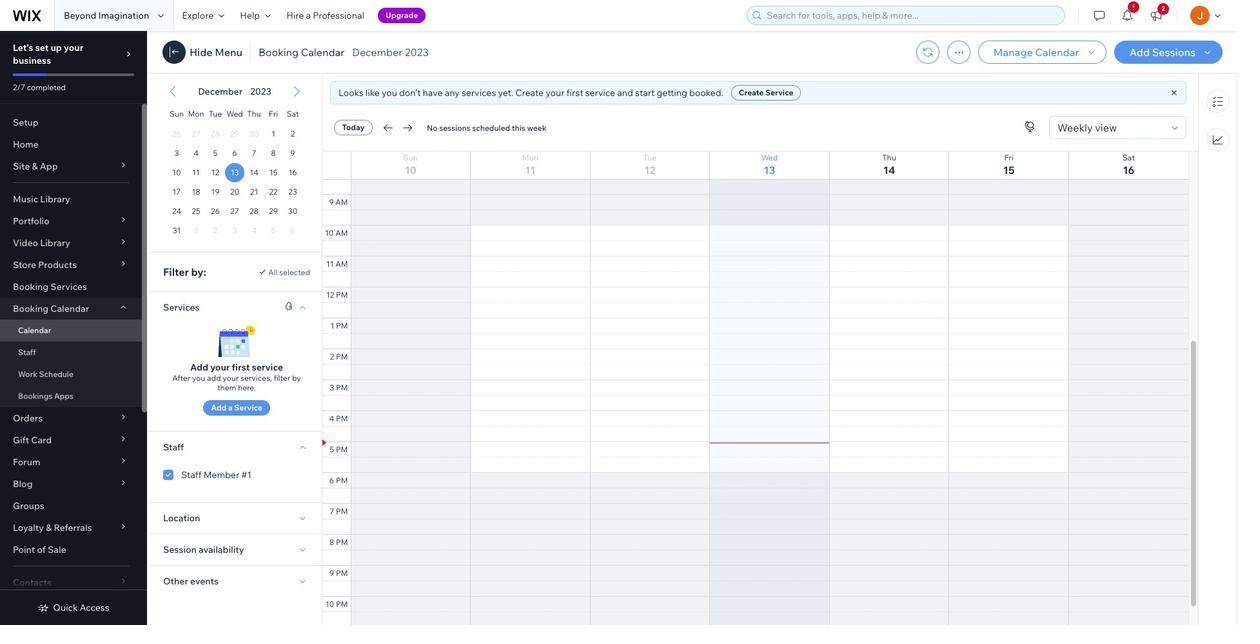 Task type: describe. For each thing, give the bounding box(es) containing it.
10 for 10 pm
[[326, 600, 334, 610]]

0 vertical spatial 2023
[[405, 46, 429, 59]]

pm for 9 pm
[[336, 569, 348, 579]]

8 for 8 pm
[[330, 538, 334, 548]]

1 horizontal spatial services
[[163, 302, 200, 314]]

gift card
[[13, 435, 52, 446]]

december for december
[[198, 86, 243, 97]]

0 horizontal spatial wed
[[227, 109, 243, 119]]

tue inside row
[[209, 109, 222, 119]]

11 am
[[326, 259, 348, 269]]

sale
[[48, 544, 66, 556]]

17
[[173, 187, 181, 197]]

today button
[[334, 120, 373, 135]]

create inside button
[[739, 88, 764, 97]]

video library
[[13, 237, 70, 249]]

contacts
[[13, 577, 52, 589]]

add for your
[[190, 362, 208, 373]]

bookings apps link
[[0, 386, 142, 408]]

5 for 5 pm
[[330, 445, 334, 455]]

9 for 9
[[290, 148, 295, 158]]

row containing 3
[[167, 144, 303, 163]]

1 vertical spatial service
[[234, 403, 262, 413]]

1 for 1
[[272, 129, 275, 139]]

sun for 10
[[404, 153, 418, 163]]

23
[[289, 187, 297, 197]]

blog
[[13, 479, 33, 490]]

14 inside thu 14
[[884, 164, 896, 177]]

hire a professional
[[287, 10, 364, 21]]

services,
[[241, 373, 272, 383]]

2 vertical spatial 2
[[330, 352, 334, 362]]

service inside add your first service after you add your services, filter by them here.
[[252, 362, 283, 373]]

pm for 8 pm
[[336, 538, 348, 548]]

video
[[13, 237, 38, 249]]

schedule
[[39, 370, 73, 379]]

referrals
[[54, 523, 92, 534]]

fri 15
[[1004, 153, 1015, 177]]

thu inside row
[[247, 109, 261, 119]]

1 horizontal spatial first
[[567, 87, 583, 99]]

point of sale
[[13, 544, 66, 556]]

contacts button
[[0, 572, 142, 594]]

create service button
[[731, 85, 801, 101]]

hide menu button
[[163, 41, 243, 64]]

grid containing december
[[155, 74, 314, 252]]

them
[[217, 383, 236, 393]]

2/7
[[13, 83, 25, 92]]

1 horizontal spatial thu
[[883, 153, 896, 163]]

forum
[[13, 457, 40, 468]]

pm for 1 pm
[[336, 321, 348, 331]]

4 pm
[[329, 414, 348, 424]]

sun for mon
[[170, 109, 184, 119]]

fri for fri
[[269, 109, 278, 119]]

22
[[269, 187, 278, 197]]

am for 9 am
[[336, 197, 348, 207]]

10 for 10
[[172, 168, 181, 177]]

add a service button
[[203, 401, 270, 416]]

12 inside tue 12
[[645, 164, 656, 177]]

completed
[[27, 83, 66, 92]]

0 vertical spatial service
[[766, 88, 794, 97]]

events
[[190, 576, 219, 588]]

6 pm
[[330, 476, 348, 486]]

portfolio button
[[0, 210, 142, 232]]

0 vertical spatial booking calendar
[[259, 46, 345, 59]]

1 horizontal spatial mon
[[522, 153, 539, 163]]

11 for 11 am
[[326, 259, 334, 269]]

thu 14
[[883, 153, 896, 177]]

1 vertical spatial tue
[[644, 153, 657, 163]]

mon 11
[[522, 153, 539, 177]]

0 vertical spatial booking
[[259, 46, 299, 59]]

other
[[163, 576, 188, 588]]

booking calendar button
[[0, 298, 142, 320]]

row containing 1
[[167, 124, 303, 144]]

here.
[[238, 383, 256, 393]]

pm for 12 pm
[[336, 290, 348, 300]]

5 pm
[[330, 445, 348, 455]]

setup
[[13, 117, 39, 128]]

help
[[240, 10, 260, 21]]

hire
[[287, 10, 304, 21]]

add
[[207, 373, 221, 383]]

16 inside sat 16
[[1123, 164, 1135, 177]]

3 for 3 pm
[[330, 383, 334, 393]]

tue 12
[[644, 153, 657, 177]]

add your first service after you add your services, filter by them here.
[[172, 362, 301, 393]]

pm for 10 pm
[[336, 600, 348, 610]]

you inside add your first service after you add your services, filter by them here.
[[192, 373, 205, 383]]

work
[[18, 370, 37, 379]]

11 inside the mon 11
[[525, 164, 536, 177]]

your up them
[[210, 362, 230, 373]]

calendar inside dropdown button
[[51, 303, 89, 315]]

0 horizontal spatial mon
[[188, 109, 204, 119]]

6 for 6 pm
[[330, 476, 334, 486]]

looks like you don't have any services yet. create your first service and start getting booked.
[[339, 87, 724, 99]]

today
[[342, 123, 365, 132]]

filter
[[274, 373, 290, 383]]

bookings
[[18, 392, 52, 401]]

upgrade button
[[378, 8, 426, 23]]

sat for sat
[[287, 109, 299, 119]]

hire a professional link
[[279, 0, 372, 31]]

1 horizontal spatial wed
[[762, 153, 778, 163]]

filter
[[163, 266, 189, 279]]

first inside add your first service after you add your services, filter by them here.
[[232, 362, 250, 373]]

session
[[163, 544, 197, 556]]

quick access button
[[38, 602, 109, 614]]

apps
[[54, 392, 73, 401]]

availability
[[199, 544, 244, 556]]

staff for staff link
[[18, 348, 36, 357]]

services button
[[163, 300, 200, 315]]

week
[[527, 123, 547, 133]]

25
[[192, 206, 200, 216]]

services inside sidebar element
[[51, 281, 87, 293]]

access
[[80, 602, 109, 614]]

december for december 2023
[[352, 46, 403, 59]]

selected
[[279, 267, 310, 277]]

store
[[13, 259, 36, 271]]

create service
[[739, 88, 794, 97]]

8 for 8
[[271, 148, 276, 158]]

24
[[172, 206, 181, 216]]

21
[[250, 187, 258, 197]]

let's set up your business
[[13, 42, 83, 66]]

store products
[[13, 259, 77, 271]]

business
[[13, 55, 51, 66]]

0 vertical spatial service
[[585, 87, 615, 99]]

store products button
[[0, 254, 142, 276]]

2 pm
[[330, 352, 348, 362]]

26
[[211, 206, 220, 216]]

home link
[[0, 134, 142, 155]]

12 pm
[[326, 290, 348, 300]]

add sessions button
[[1115, 41, 1223, 64]]

orders button
[[0, 408, 142, 430]]

calendar down booking calendar dropdown button
[[18, 326, 51, 335]]

0 vertical spatial you
[[382, 87, 397, 99]]

portfolio
[[13, 215, 49, 227]]

0 horizontal spatial create
[[516, 87, 544, 99]]

all selected
[[268, 267, 310, 277]]

1 pm
[[331, 321, 348, 331]]

Staff Member #1 checkbox
[[163, 467, 287, 483]]

by
[[292, 373, 301, 383]]

staff for staff button
[[163, 442, 184, 453]]

music library link
[[0, 188, 142, 210]]

8 pm
[[330, 538, 348, 548]]

sessions
[[1153, 46, 1196, 59]]

9 for 9 pm
[[330, 569, 334, 579]]

this
[[512, 123, 526, 133]]

no
[[427, 123, 438, 133]]

12 for 12
[[211, 168, 219, 177]]

2 inside row group
[[291, 129, 295, 139]]

staff button
[[163, 440, 184, 455]]

10 inside sun 10
[[405, 164, 417, 177]]

4 for 4 pm
[[329, 414, 334, 424]]



Task type: vqa. For each thing, say whether or not it's contained in the screenshot.


Task type: locate. For each thing, give the bounding box(es) containing it.
3 am from the top
[[336, 259, 348, 269]]

1 horizontal spatial fri
[[1005, 153, 1014, 163]]

1 up the 22
[[272, 129, 275, 139]]

5 up 19 in the top left of the page
[[213, 148, 218, 158]]

add for sessions
[[1130, 46, 1150, 59]]

hide menu
[[190, 46, 243, 59]]

first up "here." at the bottom left
[[232, 362, 250, 373]]

1 down 12 pm
[[331, 321, 334, 331]]

booking down booking services
[[13, 303, 48, 315]]

tue
[[209, 109, 222, 119], [644, 153, 657, 163]]

11 up 18
[[192, 168, 200, 177]]

pm for 7 pm
[[336, 507, 348, 517]]

calendar
[[301, 46, 345, 59], [1036, 46, 1080, 59], [51, 303, 89, 315], [18, 326, 51, 335]]

fri inside fri 15
[[1005, 153, 1014, 163]]

yet.
[[498, 87, 514, 99]]

0 vertical spatial first
[[567, 87, 583, 99]]

booking
[[259, 46, 299, 59], [13, 281, 48, 293], [13, 303, 48, 315]]

library up products
[[40, 237, 70, 249]]

0 horizontal spatial booking calendar
[[13, 303, 89, 315]]

pm for 5 pm
[[336, 445, 348, 455]]

1 vertical spatial 5
[[330, 445, 334, 455]]

1 vertical spatial first
[[232, 362, 250, 373]]

& right site
[[32, 161, 38, 172]]

manage
[[994, 46, 1033, 59]]

first left and
[[567, 87, 583, 99]]

4 down the 3 pm
[[329, 414, 334, 424]]

0 horizontal spatial december
[[198, 86, 243, 97]]

0 horizontal spatial tue
[[209, 109, 222, 119]]

december
[[352, 46, 403, 59], [198, 86, 243, 97]]

0 vertical spatial a
[[306, 10, 311, 21]]

row
[[167, 101, 303, 124], [167, 124, 303, 144], [167, 144, 303, 163], [323, 152, 1189, 180], [167, 163, 303, 183], [167, 183, 303, 202], [167, 202, 303, 221]]

0 horizontal spatial first
[[232, 362, 250, 373]]

16 inside row group
[[289, 168, 297, 177]]

service
[[585, 87, 615, 99], [252, 362, 283, 373]]

8
[[271, 148, 276, 158], [330, 538, 334, 548]]

bookings apps
[[18, 392, 73, 401]]

10
[[405, 164, 417, 177], [172, 168, 181, 177], [325, 228, 334, 238], [326, 600, 334, 610]]

set
[[35, 42, 49, 54]]

row containing 17
[[167, 183, 303, 202]]

1 vertical spatial 6
[[330, 476, 334, 486]]

1 vertical spatial add
[[190, 362, 208, 373]]

row containing sun
[[167, 101, 303, 124]]

booked.
[[690, 87, 724, 99]]

0 horizontal spatial services
[[51, 281, 87, 293]]

1 horizontal spatial 1
[[331, 321, 334, 331]]

1 horizontal spatial 16
[[1123, 164, 1135, 177]]

2 inside button
[[1162, 5, 1166, 13]]

1 for 1 pm
[[331, 321, 334, 331]]

0 vertical spatial staff
[[18, 348, 36, 357]]

1 vertical spatial fri
[[1005, 153, 1014, 163]]

2 vertical spatial add
[[211, 403, 227, 413]]

am for 11 am
[[336, 259, 348, 269]]

8 pm from the top
[[336, 507, 348, 517]]

0 horizontal spatial 2
[[291, 129, 295, 139]]

am up 10 am
[[336, 197, 348, 207]]

0 vertical spatial 1
[[272, 129, 275, 139]]

booking down hire
[[259, 46, 299, 59]]

pm down "5 pm"
[[336, 476, 348, 486]]

service up "here." at the bottom left
[[252, 362, 283, 373]]

9 inside row group
[[290, 148, 295, 158]]

create right booked.
[[739, 88, 764, 97]]

session availability button
[[163, 543, 244, 558]]

1 vertical spatial service
[[252, 362, 283, 373]]

library inside popup button
[[40, 237, 70, 249]]

calendar link
[[0, 320, 142, 342]]

of
[[37, 544, 46, 556]]

9 up 23
[[290, 148, 295, 158]]

0 horizontal spatial a
[[228, 403, 233, 413]]

services up booking calendar dropdown button
[[51, 281, 87, 293]]

calendar down booking services link
[[51, 303, 89, 315]]

1 am from the top
[[336, 197, 348, 207]]

library for music library
[[40, 194, 70, 205]]

2 horizontal spatial 11
[[525, 164, 536, 177]]

orders
[[13, 413, 43, 424]]

like
[[366, 87, 380, 99]]

calendar down hire a professional link
[[301, 46, 345, 59]]

staff inside staff link
[[18, 348, 36, 357]]

0 horizontal spatial grid
[[155, 74, 314, 252]]

4 up 18
[[194, 148, 199, 158]]

8 up 9 pm
[[330, 538, 334, 548]]

pm for 4 pm
[[336, 414, 348, 424]]

pm for 6 pm
[[336, 476, 348, 486]]

14 inside row group
[[250, 168, 258, 177]]

music
[[13, 194, 38, 205]]

#1
[[241, 469, 252, 481]]

None field
[[1054, 117, 1168, 139]]

1 vertical spatial 2023
[[250, 86, 271, 97]]

1 vertical spatial booking
[[13, 281, 48, 293]]

grid
[[323, 0, 1199, 626], [155, 74, 314, 252]]

menu
[[1199, 82, 1237, 159]]

Search for tools, apps, help & more... field
[[763, 6, 1061, 25]]

11 for 11
[[192, 168, 200, 177]]

3 up 4 pm
[[330, 383, 334, 393]]

work schedule
[[18, 370, 73, 379]]

loyalty
[[13, 523, 44, 534]]

10 inside row group
[[172, 168, 181, 177]]

no sessions scheduled this week
[[427, 123, 547, 133]]

0 horizontal spatial 3
[[174, 148, 179, 158]]

1 horizontal spatial a
[[306, 10, 311, 21]]

0 vertical spatial 9
[[290, 148, 295, 158]]

0 vertical spatial 6
[[232, 148, 237, 158]]

0 vertical spatial 4
[[194, 148, 199, 158]]

all
[[268, 267, 278, 277]]

a for service
[[228, 403, 233, 413]]

0 vertical spatial 3
[[174, 148, 179, 158]]

1 horizontal spatial 13
[[764, 164, 776, 177]]

6 up wednesday, december 13, 2023 cell
[[232, 148, 237, 158]]

7 for 7 pm
[[330, 507, 334, 517]]

5 for 5
[[213, 148, 218, 158]]

15 inside row group
[[269, 168, 278, 177]]

9 am
[[329, 197, 348, 207]]

december up the sun mon tue wed thu
[[198, 86, 243, 97]]

3 pm from the top
[[336, 352, 348, 362]]

site & app button
[[0, 155, 142, 177]]

pm down 7 pm at left bottom
[[336, 538, 348, 548]]

pm up "5 pm"
[[336, 414, 348, 424]]

groups link
[[0, 495, 142, 517]]

services down the filter by:
[[163, 302, 200, 314]]

sun 10
[[404, 153, 418, 177]]

1 horizontal spatial december
[[352, 46, 403, 59]]

staff up work
[[18, 348, 36, 357]]

0 horizontal spatial fri
[[269, 109, 278, 119]]

home
[[13, 139, 39, 150]]

2 horizontal spatial 2
[[1162, 5, 1166, 13]]

add a service
[[211, 403, 262, 413]]

am for 10 am
[[336, 228, 348, 238]]

pm for 2 pm
[[336, 352, 348, 362]]

2 library from the top
[[40, 237, 70, 249]]

calendar inside button
[[1036, 46, 1080, 59]]

2 am from the top
[[336, 228, 348, 238]]

staff up staff member #1
[[163, 442, 184, 453]]

mon
[[188, 109, 204, 119], [522, 153, 539, 163]]

pm down 8 pm
[[336, 569, 348, 579]]

9 up 10 pm
[[330, 569, 334, 579]]

0 horizontal spatial 11
[[192, 168, 200, 177]]

pm down 1 pm
[[336, 352, 348, 362]]

8 up the 22
[[271, 148, 276, 158]]

0 vertical spatial services
[[51, 281, 87, 293]]

alert containing december
[[194, 86, 275, 97]]

9 pm from the top
[[336, 538, 348, 548]]

1 vertical spatial mon
[[522, 153, 539, 163]]

2 vertical spatial am
[[336, 259, 348, 269]]

0 horizontal spatial 13
[[231, 168, 239, 177]]

0 horizontal spatial 12
[[211, 168, 219, 177]]

sat
[[287, 109, 299, 119], [1123, 153, 1135, 163]]

am down 9 am
[[336, 228, 348, 238]]

1 horizontal spatial 15
[[1004, 164, 1015, 177]]

6 up 7 pm at left bottom
[[330, 476, 334, 486]]

services
[[462, 87, 496, 99]]

0 horizontal spatial 2023
[[250, 86, 271, 97]]

booking calendar inside dropdown button
[[13, 303, 89, 315]]

1 vertical spatial 9
[[329, 197, 334, 207]]

alert
[[194, 86, 275, 97]]

mon down week
[[522, 153, 539, 163]]

upgrade
[[386, 10, 418, 20]]

1 horizontal spatial 7
[[330, 507, 334, 517]]

1 horizontal spatial sun
[[404, 153, 418, 163]]

create right the yet.
[[516, 87, 544, 99]]

1 horizontal spatial you
[[382, 87, 397, 99]]

11 down week
[[525, 164, 536, 177]]

add for a
[[211, 403, 227, 413]]

1 vertical spatial booking calendar
[[13, 303, 89, 315]]

1 horizontal spatial booking calendar
[[259, 46, 345, 59]]

3 for 3
[[174, 148, 179, 158]]

2 pm from the top
[[336, 321, 348, 331]]

1 vertical spatial staff
[[163, 442, 184, 453]]

sidebar element
[[0, 31, 147, 626]]

add inside add your first service after you add your services, filter by them here.
[[190, 362, 208, 373]]

5 pm from the top
[[336, 414, 348, 424]]

0 vertical spatial fri
[[269, 109, 278, 119]]

0 horizontal spatial add
[[190, 362, 208, 373]]

0 horizontal spatial 5
[[213, 148, 218, 158]]

scheduled
[[472, 123, 510, 133]]

10 pm from the top
[[336, 569, 348, 579]]

0 vertical spatial library
[[40, 194, 70, 205]]

booking services link
[[0, 276, 142, 298]]

1 vertical spatial 8
[[330, 538, 334, 548]]

wednesday, december 13, 2023 cell
[[225, 163, 244, 183]]

pm up the 6 pm
[[336, 445, 348, 455]]

12 for 12 pm
[[326, 290, 334, 300]]

wed
[[227, 109, 243, 119], [762, 153, 778, 163]]

help button
[[232, 0, 279, 31]]

grid containing 10
[[323, 0, 1199, 626]]

booking inside booking calendar dropdown button
[[13, 303, 48, 315]]

a inside button
[[228, 403, 233, 413]]

4 for 4
[[194, 148, 199, 158]]

2 up 23
[[291, 129, 295, 139]]

staff link
[[0, 342, 142, 364]]

0 vertical spatial &
[[32, 161, 38, 172]]

gift card button
[[0, 430, 142, 452]]

6 pm from the top
[[336, 445, 348, 455]]

4 pm from the top
[[336, 383, 348, 393]]

location button
[[163, 511, 200, 526]]

booking calendar down hire
[[259, 46, 345, 59]]

11 pm from the top
[[336, 600, 348, 610]]

2023
[[405, 46, 429, 59], [250, 86, 271, 97]]

your inside let's set up your business
[[64, 42, 83, 54]]

& inside loyalty & referrals dropdown button
[[46, 523, 52, 534]]

10 for 10 am
[[325, 228, 334, 238]]

0 horizontal spatial 7
[[252, 148, 256, 158]]

calendar right manage
[[1036, 46, 1080, 59]]

row group containing 1
[[155, 124, 314, 252]]

you right like
[[382, 87, 397, 99]]

1 library from the top
[[40, 194, 70, 205]]

8 inside row group
[[271, 148, 276, 158]]

1 inside row
[[272, 129, 275, 139]]

9 for 9 am
[[329, 197, 334, 207]]

& inside site & app dropdown button
[[32, 161, 38, 172]]

29
[[269, 206, 278, 216]]

2 button
[[1142, 0, 1171, 31]]

1 horizontal spatial 4
[[329, 414, 334, 424]]

looks
[[339, 87, 364, 99]]

2 up the 3 pm
[[330, 352, 334, 362]]

row group
[[155, 124, 314, 252]]

1 vertical spatial a
[[228, 403, 233, 413]]

by:
[[191, 266, 206, 279]]

1 horizontal spatial 2023
[[405, 46, 429, 59]]

1 horizontal spatial 8
[[330, 538, 334, 548]]

you left add
[[192, 373, 205, 383]]

1 vertical spatial december
[[198, 86, 243, 97]]

9 up 10 am
[[329, 197, 334, 207]]

9
[[290, 148, 295, 158], [329, 197, 334, 207], [330, 569, 334, 579]]

7 for 7
[[252, 148, 256, 158]]

mon down hide
[[188, 109, 204, 119]]

2 horizontal spatial add
[[1130, 46, 1150, 59]]

staff
[[18, 348, 36, 357], [163, 442, 184, 453], [181, 469, 202, 481]]

pm down 9 pm
[[336, 600, 348, 610]]

3
[[174, 148, 179, 158], [330, 383, 334, 393]]

manage calendar
[[994, 46, 1080, 59]]

december up like
[[352, 46, 403, 59]]

booking calendar down booking services
[[13, 303, 89, 315]]

1 horizontal spatial 14
[[884, 164, 896, 177]]

loyalty & referrals
[[13, 523, 92, 534]]

pm up 8 pm
[[336, 507, 348, 517]]

alert inside grid
[[194, 86, 275, 97]]

0 horizontal spatial 14
[[250, 168, 258, 177]]

sat for sat 16
[[1123, 153, 1135, 163]]

fri for fri 15
[[1005, 153, 1014, 163]]

beyond imagination
[[64, 10, 149, 21]]

0 vertical spatial sun
[[170, 109, 184, 119]]

15
[[1004, 164, 1015, 177], [269, 168, 278, 177]]

0 horizontal spatial 15
[[269, 168, 278, 177]]

5 down 4 pm
[[330, 445, 334, 455]]

other events button
[[163, 574, 219, 590]]

& for loyalty
[[46, 523, 52, 534]]

0 vertical spatial tue
[[209, 109, 222, 119]]

a for professional
[[306, 10, 311, 21]]

2023 up the sun mon tue wed thu
[[250, 86, 271, 97]]

& right loyalty
[[46, 523, 52, 534]]

1 vertical spatial thu
[[883, 153, 896, 163]]

13 inside wed 13
[[764, 164, 776, 177]]

1 horizontal spatial 6
[[330, 476, 334, 486]]

0 horizontal spatial 8
[[271, 148, 276, 158]]

1 horizontal spatial service
[[766, 88, 794, 97]]

1 vertical spatial services
[[163, 302, 200, 314]]

1 horizontal spatial tue
[[644, 153, 657, 163]]

6 inside row
[[232, 148, 237, 158]]

7
[[252, 148, 256, 158], [330, 507, 334, 517]]

0 vertical spatial add
[[1130, 46, 1150, 59]]

your
[[64, 42, 83, 54], [546, 87, 565, 99], [210, 362, 230, 373], [223, 373, 239, 383]]

1 horizontal spatial 3
[[330, 383, 334, 393]]

a down them
[[228, 403, 233, 413]]

1 pm from the top
[[336, 290, 348, 300]]

you
[[382, 87, 397, 99], [192, 373, 205, 383]]

your right the up
[[64, 42, 83, 54]]

1 vertical spatial 1
[[331, 321, 334, 331]]

your up week
[[546, 87, 565, 99]]

pm down 2 pm
[[336, 383, 348, 393]]

1 vertical spatial 2
[[291, 129, 295, 139]]

0 vertical spatial 8
[[271, 148, 276, 158]]

1 vertical spatial am
[[336, 228, 348, 238]]

library up portfolio popup button
[[40, 194, 70, 205]]

& for site
[[32, 161, 38, 172]]

0 horizontal spatial you
[[192, 373, 205, 383]]

7 inside row group
[[252, 148, 256, 158]]

your right add
[[223, 373, 239, 383]]

7 up the '21'
[[252, 148, 256, 158]]

0 vertical spatial am
[[336, 197, 348, 207]]

pm up 1 pm
[[336, 290, 348, 300]]

location
[[163, 513, 200, 524]]

booking for booking calendar dropdown button
[[13, 303, 48, 315]]

quick
[[53, 602, 78, 614]]

2 up add sessions
[[1162, 5, 1166, 13]]

pm up 2 pm
[[336, 321, 348, 331]]

manage calendar button
[[978, 41, 1107, 64]]

2023 down upgrade button
[[405, 46, 429, 59]]

7 down the 6 pm
[[330, 507, 334, 517]]

0 vertical spatial mon
[[188, 109, 204, 119]]

1 horizontal spatial 2
[[330, 352, 334, 362]]

6 for 6
[[232, 148, 237, 158]]

1 horizontal spatial 12
[[326, 290, 334, 300]]

13 inside wednesday, december 13, 2023 cell
[[231, 168, 239, 177]]

row containing 24
[[167, 202, 303, 221]]

11 inside row group
[[192, 168, 200, 177]]

staff inside "staff member #1" checkbox
[[181, 469, 202, 481]]

menu
[[215, 46, 243, 59]]

booking down "store"
[[13, 281, 48, 293]]

imagination
[[98, 10, 149, 21]]

sat 16
[[1123, 153, 1135, 177]]

0 horizontal spatial 16
[[289, 168, 297, 177]]

am up 12 pm
[[336, 259, 348, 269]]

let's
[[13, 42, 33, 54]]

service left and
[[585, 87, 615, 99]]

filter by:
[[163, 266, 206, 279]]

0 horizontal spatial service
[[234, 403, 262, 413]]

first
[[567, 87, 583, 99], [232, 362, 250, 373]]

1 vertical spatial library
[[40, 237, 70, 249]]

0 vertical spatial wed
[[227, 109, 243, 119]]

1 horizontal spatial sat
[[1123, 153, 1135, 163]]

1 vertical spatial 7
[[330, 507, 334, 517]]

7 pm from the top
[[336, 476, 348, 486]]

booking for booking services link
[[13, 281, 48, 293]]

3 up 17
[[174, 148, 179, 158]]

5 inside row
[[213, 148, 218, 158]]

11 down 10 am
[[326, 259, 334, 269]]

library for video library
[[40, 237, 70, 249]]

booking inside booking services link
[[13, 281, 48, 293]]

30
[[288, 206, 298, 216]]

2/7 completed
[[13, 83, 66, 92]]

staff left member
[[181, 469, 202, 481]]

a right hire
[[306, 10, 311, 21]]

pm for 3 pm
[[336, 383, 348, 393]]

loyalty & referrals button
[[0, 517, 142, 539]]



